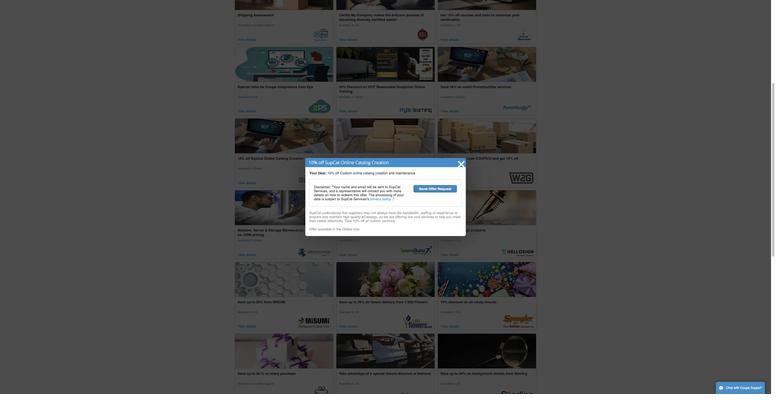 Task type: vqa. For each thing, say whether or not it's contained in the screenshot.


Task type: describe. For each thing, give the bounding box(es) containing it.
1 vertical spatial 1-800 flowers image
[[402, 315, 432, 328]]

0 vertical spatial ware2go image
[[438, 119, 536, 153]]

custom
[[340, 171, 352, 175]]

becoming
[[339, 18, 356, 22]]

1 vertical spatial eps image
[[309, 100, 331, 113]]

redeem
[[341, 193, 353, 197]]

us for 10% discount on all candy brands
[[456, 310, 460, 314]]

2 horizontal spatial services
[[497, 85, 511, 89]]

save up to 30 % on every purchase
[[238, 372, 296, 376]]

online inside 20% discount on dot reasonable suspicion online training available in global
[[414, 85, 425, 89]]

quality
[[351, 215, 361, 219]]

processing
[[376, 193, 392, 197]]

on left "select"
[[458, 85, 462, 89]]

2 vertical spatial of
[[366, 372, 369, 376]]

chat with coupa support button
[[716, 382, 765, 394]]

your inside 'get 10% off courses and tools to maximize your certification available in us'
[[512, 13, 520, 17]]

prepare
[[309, 215, 321, 219]]

us inside 'get 10% off courses and tools to maximize your certification available in us'
[[456, 23, 460, 27]]

from left 1-
[[396, 300, 404, 304]]

advantage
[[348, 372, 365, 376]]

0 vertical spatial pimm solutions image
[[235, 334, 333, 369]]

understands
[[322, 211, 341, 215]]

in inside certify my company makes the arduous process of becoming diversity certified easier! available in us
[[352, 23, 354, 27]]

representative
[[339, 189, 361, 193]]

products
[[471, 228, 486, 232]]

you inside disclaimer: "your name and email will be sent to supcat services, and a representative will contact you with more details on how to redeem this offer. the processing of your data is subject to supcat services's
[[380, 189, 385, 193]]

available in us for 10% discount on all candy brands
[[441, 310, 460, 314]]

bandwidth,
[[403, 211, 420, 215]]

on right 50%
[[467, 372, 471, 376]]

up for 46%
[[348, 157, 352, 161]]

close image
[[457, 160, 466, 169]]

0 horizontal spatial 10% off supcat online catalog creation
[[238, 157, 304, 161]]

the
[[369, 193, 375, 197]]

0 vertical spatial punchout2go image
[[438, 47, 536, 82]]

available for save up to $7500 on talent management services
[[339, 239, 351, 242]]

that
[[342, 211, 348, 215]]

available in us for special rates for coupa integrations from eps
[[238, 95, 258, 99]]

1 vertical spatial all
[[469, 300, 473, 304]]

suppliers
[[349, 211, 363, 215]]

available in us for save up to 20% on flower delivery from 1-800 flowers
[[339, 310, 359, 314]]

save for save up to 30 % on every purchase
[[238, 372, 246, 376]]

us for save up to $7500 on talent management services
[[355, 239, 359, 242]]

be
[[373, 185, 377, 189]]

so
[[379, 215, 383, 219]]

us for mention promo code coupa10 and get 10% off
[[456, 167, 460, 170]]

1 vertical spatial punchout2go image
[[501, 104, 534, 113]]

name
[[341, 185, 350, 189]]

checks
[[493, 372, 505, 376]]

save for save up to $7500 on talent management services
[[339, 228, 347, 232]]

and left email
[[351, 185, 357, 189]]

coupa inside button
[[740, 386, 750, 390]]

up for 20%
[[348, 300, 352, 304]]

supcat inside 'supcat understands that suppliers may not always have the bandwidth, staffing or experience to prepare and maintain high quality ecatalogs, so we are offering low cost services to help you meet their needs effectively. take 10% off all custom services.'
[[309, 211, 321, 215]]

up for 30
[[247, 372, 251, 376]]

flower
[[371, 300, 381, 304]]

us for save up to 46% on shipping
[[355, 167, 359, 170]]

and inside 'get 10% off courses and tools to maximize your certification available in us'
[[475, 13, 481, 17]]

sent
[[378, 185, 384, 189]]

available for save up to 50% on background checks from sterling
[[441, 382, 452, 386]]

in for save up to 25% from misumi
[[250, 310, 253, 314]]

tools
[[482, 13, 490, 17]]

services inside 'supcat understands that suppliers may not always have the bandwidth, staffing or experience to prepare and maintain high quality ecatalogs, so we are offering low cost services to help you meet their needs effectively. take 10% off all custom services.'
[[421, 215, 434, 219]]

delivery
[[382, 300, 395, 304]]

certify
[[339, 13, 350, 17]]

off inside 'supcat understands that suppliers may not always have the bandwidth, staffing or experience to prepare and maintain high quality ecatalogs, so we are offering low cost services to help you meet their needs effectively. take 10% off all custom services.'
[[361, 219, 365, 223]]

email
[[358, 185, 366, 189]]

up for 25%
[[247, 300, 251, 304]]

effectively.
[[328, 219, 344, 223]]

chat
[[726, 386, 733, 390]]

and up the subject
[[329, 189, 335, 193]]

save for save up to 25% from misumi
[[238, 300, 246, 304]]

available in us for save up to 50% on background checks from sterling
[[441, 382, 460, 386]]

not
[[371, 211, 376, 215]]

us for take advantage of a special leisure discount at national
[[355, 382, 359, 386]]

may
[[364, 211, 370, 215]]

a inside disclaimer: "your name and email will be sent to supcat services, and a representative will contact you with more details on how to redeem this offer. the processing of your data is subject to supcat services's
[[336, 189, 338, 193]]

dot
[[368, 85, 375, 89]]

punchout2go
[[474, 85, 496, 89]]

10% inside 'supcat understands that suppliers may not always have the bandwidth, staffing or experience to prepare and maintain high quality ecatalogs, so we are offering low cost services to help you meet their needs effectively. take 10% off all custom services.'
[[353, 219, 360, 223]]

available in us for mention promo code coupa10 and get 10% off
[[441, 167, 460, 170]]

10% inside 'get 10% off courses and tools to maximize your certification available in us'
[[447, 13, 454, 17]]

save for save up to 50% on background checks from sterling
[[441, 372, 449, 376]]

vs.
[[238, 233, 242, 237]]

from right the 25%
[[264, 300, 272, 304]]

maximize
[[496, 13, 511, 17]]

20% discount on dot reasonable suspicion online training available in global
[[339, 85, 425, 99]]

in for save up to 30 % on every purchase
[[250, 382, 253, 386]]

save for save up to 46% on shipping
[[339, 157, 347, 161]]

this
[[354, 193, 359, 197]]

disclaimer: "your name and email will be sent to supcat services, and a representative will contact you with more details on how to redeem this offer. the processing of your data is subject to supcat services's
[[314, 185, 404, 201]]

available in us for save up to 25% from misumi
[[238, 310, 258, 314]]

in inside 'get 10% off courses and tools to maximize your certification available in us'
[[453, 23, 456, 27]]

available inside 20% discount on dot reasonable suspicion online training available in global
[[339, 95, 351, 99]]

of inside certify my company makes the arduous process of becoming diversity certified easier! available in us
[[421, 13, 424, 17]]

offer inside button
[[428, 187, 437, 191]]

diversity
[[356, 18, 371, 22]]

reasonable
[[376, 85, 396, 89]]

is
[[322, 197, 324, 201]]

offer available in the global only.
[[309, 227, 360, 231]]

0 horizontal spatial catalog
[[276, 157, 289, 161]]

company
[[357, 13, 373, 17]]

makes
[[374, 13, 384, 17]]

easier!
[[386, 18, 397, 22]]

1 vertical spatial myca learning image
[[400, 107, 432, 113]]

and inside 'supcat understands that suppliers may not always have the bandwidth, staffing or experience to prepare and maintain high quality ecatalogs, so we are offering low cost services to help you meet their needs effectively. take 10% off all custom services.'
[[322, 215, 328, 219]]

of inside disclaimer: "your name and email will be sent to supcat services, and a representative will contact you with more details on how to redeem this offer. the processing of your data is subject to supcat services's
[[393, 193, 396, 197]]

in for save up to 50% on background checks from sterling
[[453, 382, 456, 386]]

2 vertical spatial services
[[406, 228, 420, 232]]

staffing
[[421, 211, 432, 215]]

1 vertical spatial 71lbs image
[[311, 28, 331, 41]]

pricing.
[[252, 233, 265, 237]]

up for $7500
[[348, 228, 352, 232]]

1 vertical spatial spangler candy company image
[[503, 315, 534, 328]]

us inside certify my company makes the arduous process of becoming diversity certified easier! available in us
[[355, 23, 359, 27]]

available for take advantage of a special leisure discount at national
[[339, 382, 351, 386]]

0 horizontal spatial will
[[362, 189, 367, 193]]

available inside 'get 10% off courses and tools to maximize your certification available in us'
[[441, 23, 452, 27]]

us for 20% off hellosign products
[[456, 239, 460, 242]]

2 vertical spatial 20%
[[358, 300, 365, 304]]

available inside certify my company makes the arduous process of becoming diversity certified easier! available in us
[[339, 23, 351, 27]]

purchase
[[280, 372, 296, 376]]

special rates for coupa integrations from eps
[[238, 85, 313, 89]]

take advantage of a special leisure discount at national
[[339, 372, 431, 376]]

in for save up to 20% on flower delivery from 1-800 flowers
[[352, 310, 354, 314]]

rates
[[251, 85, 259, 89]]

us for special rates for coupa integrations from eps
[[253, 95, 258, 99]]

mention promo code coupa10 and get 10% off
[[441, 157, 518, 161]]

mention
[[441, 157, 454, 161]]

1 vertical spatial certify my company image
[[417, 28, 428, 41]]

sterling
[[514, 372, 527, 376]]

certified
[[372, 18, 385, 22]]

46%
[[358, 157, 365, 161]]

have
[[389, 211, 396, 215]]

0 vertical spatial 71lbs image
[[235, 0, 333, 10]]

0 vertical spatial misumi image
[[235, 262, 333, 297]]

supcat understands that suppliers may not always have the bandwidth, staffing or experience to prepare and maintain high quality ecatalogs, so we are offering low cost services to help you meet their needs effectively. take 10% off all custom services.
[[309, 211, 461, 223]]

experience
[[437, 211, 454, 215]]

policy
[[382, 197, 391, 201]]

0 vertical spatial hellosign image
[[438, 190, 536, 225]]

to inside 'get 10% off courses and tools to maximize your certification available in us'
[[491, 13, 495, 17]]

available for mention promo code coupa10 and get 10% off
[[441, 167, 452, 170]]

talent
[[373, 228, 383, 232]]

assessment
[[253, 13, 274, 17]]

on left 'flower'
[[366, 300, 370, 304]]

we
[[384, 215, 388, 219]]

1-
[[405, 300, 408, 304]]

1 vertical spatial misumi image
[[299, 318, 331, 328]]

save for save up to 20% on flower delivery from 1-800 flowers
[[339, 300, 347, 304]]

1 vertical spatial supcat services image
[[299, 177, 331, 185]]

1 vertical spatial pimm solutions image
[[315, 387, 328, 394]]

save for save 10% on select punchout2go services
[[441, 85, 449, 89]]

regions for up
[[264, 382, 274, 386]]

with inside button
[[734, 386, 739, 390]]

on left candy
[[464, 300, 468, 304]]

0 vertical spatial diversity masterminds image
[[438, 0, 536, 10]]

maintain
[[329, 215, 342, 219]]

creation
[[375, 171, 388, 175]]

online inside dialog
[[341, 159, 354, 166]]

0 vertical spatial talentburst image
[[336, 190, 435, 225]]

."
[[392, 197, 394, 201]]

management
[[384, 228, 405, 232]]

disclaimer:
[[314, 185, 331, 189]]

catalog inside dialog
[[355, 159, 371, 166]]

deal:
[[318, 171, 327, 175]]

in for special rates for coupa integrations from eps
[[250, 95, 253, 99]]

1 vertical spatial ware2go image
[[509, 171, 534, 185]]

on right 46% in the left of the page
[[366, 157, 370, 161]]

in inside dialog
[[333, 227, 335, 231]]

in for take advantage of a special leisure discount at national
[[352, 382, 354, 386]]

0 vertical spatial worldwide services image
[[235, 190, 333, 225]]

online
[[353, 171, 362, 175]]

1 vertical spatial sterling image
[[501, 391, 534, 394]]

at
[[413, 372, 416, 376]]

global inside 10% off supcat online catalog creation dialog
[[342, 227, 352, 231]]

1 horizontal spatial a
[[370, 372, 372, 376]]

global inside the network, server & storage maintenance: save 50-90% vs. oem pricing. available in global
[[253, 239, 262, 242]]

0 vertical spatial sterling image
[[438, 334, 536, 369]]

available for special rates for coupa integrations from eps
[[238, 95, 250, 99]]

1 vertical spatial talentburst image
[[400, 246, 432, 257]]

your inside disclaimer: "your name and email will be sent to supcat services, and a representative will contact you with more details on how to redeem this offer. the processing of your data is subject to supcat services's
[[397, 193, 404, 197]]

global inside 20% discount on dot reasonable suspicion online training available in global
[[355, 95, 363, 99]]



Task type: locate. For each thing, give the bounding box(es) containing it.
1 vertical spatial regions
[[264, 382, 274, 386]]

you inside 'supcat understands that suppliers may not always have the bandwidth, staffing or experience to prepare and maintain high quality ecatalogs, so we are offering low cost services to help you meet their needs effectively. take 10% off all custom services.'
[[446, 215, 452, 219]]

certify my company makes the arduous process of becoming diversity certified easier! available in us
[[339, 13, 424, 27]]

available in global for off
[[238, 167, 262, 170]]

your right ."
[[397, 193, 404, 197]]

1 horizontal spatial 20%
[[358, 300, 365, 304]]

0 vertical spatial 1-800 flowers image
[[336, 262, 435, 297]]

save up to 20% on flower delivery from 1-800 flowers
[[339, 300, 428, 304]]

myca learning image
[[336, 47, 435, 82], [400, 107, 432, 113]]

worldwide services image
[[235, 190, 333, 225], [299, 249, 331, 257]]

available inside the network, server & storage maintenance: save 50-90% vs. oem pricing. available in global
[[238, 239, 250, 242]]

myca learning image up reasonable
[[336, 47, 435, 82]]

1 vertical spatial ups image
[[417, 171, 429, 185]]

enterprise holdings image
[[336, 334, 435, 369], [400, 393, 432, 394]]

20% down help on the right of the page
[[441, 228, 448, 232]]

get
[[441, 13, 446, 17]]

0 vertical spatial ups image
[[336, 119, 435, 153]]

view details
[[238, 38, 256, 42], [339, 38, 358, 42], [441, 38, 459, 42], [238, 109, 256, 113], [339, 109, 358, 113], [441, 109, 459, 113], [238, 181, 256, 185], [339, 181, 358, 185], [441, 181, 459, 185], [238, 253, 256, 257], [339, 253, 358, 257], [441, 253, 459, 257], [238, 325, 256, 329], [339, 325, 358, 329], [441, 325, 459, 329]]

in inside the network, server & storage maintenance: save 50-90% vs. oem pricing. available in global
[[250, 239, 253, 242]]

of right advantage at the bottom left of the page
[[366, 372, 369, 376]]

2 horizontal spatial the
[[397, 211, 402, 215]]

services.
[[382, 219, 396, 223]]

ware2go image
[[438, 119, 536, 153], [509, 171, 534, 185]]

1 horizontal spatial coupa
[[740, 386, 750, 390]]

1-800 flowers image
[[336, 262, 435, 297], [402, 315, 432, 328]]

0 vertical spatial regions
[[264, 23, 274, 27]]

you
[[380, 189, 385, 193], [446, 215, 452, 219]]

take down 'that'
[[345, 219, 352, 223]]

1 horizontal spatial catalog
[[355, 159, 371, 166]]

with right chat
[[734, 386, 739, 390]]

global
[[355, 95, 363, 99], [456, 95, 465, 99], [253, 167, 262, 170], [342, 227, 352, 231], [253, 239, 262, 242]]

up left only.
[[348, 228, 352, 232]]

in for shipping assessment
[[250, 23, 253, 27]]

from left eps
[[298, 85, 306, 89]]

2 horizontal spatial online
[[414, 85, 425, 89]]

view
[[238, 38, 245, 42], [339, 38, 347, 42], [441, 38, 448, 42], [238, 109, 245, 113], [339, 109, 347, 113], [441, 109, 448, 113], [238, 181, 245, 185], [339, 181, 347, 185], [441, 181, 448, 185], [238, 253, 245, 257], [339, 253, 347, 257], [441, 253, 448, 257], [238, 325, 245, 329], [339, 325, 347, 329], [441, 325, 448, 329]]

available in us for 20% off hellosign products
[[441, 239, 460, 242]]

available in multiple regions down shipping assessment
[[238, 23, 274, 27]]

up left 30
[[247, 372, 251, 376]]

1 vertical spatial enterprise holdings image
[[400, 393, 432, 394]]

will left the
[[362, 189, 367, 193]]

services right punchout2go
[[497, 85, 511, 89]]

20% inside 20% discount on dot reasonable suspicion online training available in global
[[339, 85, 346, 89]]

worldwide services image up storage
[[235, 190, 333, 225]]

save up to 50% on background checks from sterling
[[441, 372, 527, 376]]

in inside 20% discount on dot reasonable suspicion online training available in global
[[352, 95, 354, 99]]

a left special
[[370, 372, 372, 376]]

0 vertical spatial myca learning image
[[336, 47, 435, 82]]

0 vertical spatial all
[[365, 219, 369, 223]]

0 horizontal spatial 20%
[[339, 85, 346, 89]]

1 vertical spatial worldwide services image
[[299, 249, 331, 257]]

1 regions from the top
[[264, 23, 274, 27]]

800
[[408, 300, 414, 304]]

1 horizontal spatial will
[[367, 185, 372, 189]]

1 vertical spatial diversity masterminds image
[[517, 28, 531, 41]]

0 vertical spatial spangler candy company image
[[438, 262, 536, 297]]

special
[[238, 85, 250, 89]]

contact
[[368, 189, 379, 193]]

save 10% on select punchout2go services
[[441, 85, 511, 89]]

up left 50%
[[450, 372, 454, 376]]

hellosign image
[[438, 190, 536, 225], [501, 249, 534, 257]]

1 horizontal spatial your
[[512, 13, 520, 17]]

0 horizontal spatial available in global
[[238, 167, 262, 170]]

1 horizontal spatial online
[[341, 159, 354, 166]]

shipping
[[371, 157, 385, 161]]

available for 10% off supcat online catalog creation
[[238, 167, 250, 170]]

0 vertical spatial enterprise holdings image
[[336, 334, 435, 369]]

available for 10% discount on all candy brands
[[441, 310, 452, 314]]

in
[[250, 23, 253, 27], [352, 23, 354, 27], [453, 23, 456, 27], [250, 95, 253, 99], [352, 95, 354, 99], [453, 95, 456, 99], [250, 167, 253, 170], [352, 167, 354, 170], [453, 167, 456, 170], [333, 227, 335, 231], [250, 239, 253, 242], [352, 239, 354, 242], [453, 239, 456, 242], [250, 310, 253, 314], [352, 310, 354, 314], [453, 310, 456, 314], [250, 382, 253, 386], [352, 382, 354, 386], [453, 382, 456, 386]]

20%
[[339, 85, 346, 89], [441, 228, 448, 232], [358, 300, 365, 304]]

all left candy
[[469, 300, 473, 304]]

privacy policy ."
[[370, 197, 394, 201]]

0 vertical spatial with
[[386, 189, 392, 193]]

services down low
[[406, 228, 420, 232]]

are
[[389, 215, 394, 219]]

send offer request button
[[413, 185, 457, 193]]

1 horizontal spatial creation
[[372, 159, 389, 166]]

ups image up send
[[417, 171, 429, 185]]

save
[[441, 85, 449, 89], [339, 157, 347, 161], [306, 228, 314, 232], [339, 228, 347, 232], [238, 300, 246, 304], [339, 300, 347, 304], [238, 372, 246, 376], [441, 372, 449, 376]]

creation inside dialog
[[372, 159, 389, 166]]

on inside disclaimer: "your name and email will be sent to supcat services, and a representative will contact you with more details on how to redeem this offer. the processing of your data is subject to supcat services's
[[325, 193, 329, 197]]

support
[[751, 386, 762, 390]]

their
[[309, 219, 316, 223]]

1 vertical spatial services
[[421, 215, 434, 219]]

&
[[265, 228, 268, 232]]

1-800 flowers image down flowers
[[402, 315, 432, 328]]

my
[[351, 13, 356, 17]]

sterling image down sterling
[[501, 391, 534, 394]]

20% for 20% off hellosign products
[[441, 228, 448, 232]]

multiple down 30
[[253, 382, 264, 386]]

0 vertical spatial you
[[380, 189, 385, 193]]

process
[[406, 13, 420, 17]]

0 horizontal spatial coupa
[[266, 85, 276, 89]]

will left be
[[367, 185, 372, 189]]

available in us
[[238, 95, 258, 99], [339, 167, 359, 170], [441, 167, 460, 170], [339, 239, 359, 242], [441, 239, 460, 242], [238, 310, 258, 314], [339, 310, 359, 314], [441, 310, 460, 314], [339, 382, 359, 386], [441, 382, 460, 386]]

up left 46% in the left of the page
[[348, 157, 352, 161]]

enterprise holdings image down at
[[400, 393, 432, 394]]

0 vertical spatial certify my company image
[[336, 0, 435, 10]]

or
[[433, 211, 436, 215]]

coupa
[[266, 85, 276, 89], [740, 386, 750, 390]]

hellosign
[[454, 228, 470, 232]]

1 vertical spatial coupa
[[740, 386, 750, 390]]

network, server & storage maintenance: save 50-90% vs. oem pricing. available in global
[[238, 228, 327, 242]]

discount left at
[[398, 372, 412, 376]]

available
[[318, 227, 332, 231]]

and left tools
[[475, 13, 481, 17]]

1 horizontal spatial available in global
[[441, 95, 465, 99]]

available for save up to 30 % on every purchase
[[238, 382, 250, 386]]

us for save up to 25% from misumi
[[253, 310, 258, 314]]

1 vertical spatial hellosign image
[[501, 249, 534, 257]]

in for save up to $7500 on talent management services
[[352, 239, 354, 242]]

available in multiple regions for assessment
[[238, 23, 274, 27]]

ups image up shipping
[[336, 119, 435, 153]]

sterling image up save up to 50% on background checks from sterling at the right
[[438, 334, 536, 369]]

enterprise holdings image up take advantage of a special leisure discount at national
[[336, 334, 435, 369]]

in for 10% discount on all candy brands
[[453, 310, 456, 314]]

1 vertical spatial offer
[[309, 227, 317, 231]]

20% off hellosign products
[[441, 228, 486, 232]]

send offer request
[[419, 187, 451, 191]]

a left name
[[336, 189, 338, 193]]

2 available in multiple regions from the top
[[238, 382, 274, 386]]

take inside 'supcat understands that suppliers may not always have the bandwidth, staffing or experience to prepare and maintain high quality ecatalogs, so we are offering low cost services to help you meet their needs effectively. take 10% off all custom services.'
[[345, 219, 352, 223]]

eps image down eps
[[309, 100, 331, 113]]

select
[[463, 85, 473, 89]]

1 vertical spatial the
[[397, 211, 402, 215]]

save up to 25% from misumi
[[238, 300, 285, 304]]

get 10% off courses and tools to maximize your certification available in us
[[441, 13, 520, 27]]

special
[[373, 372, 385, 376]]

1 horizontal spatial you
[[446, 215, 452, 219]]

available in multiple regions for up
[[238, 382, 274, 386]]

integrations
[[277, 85, 297, 89]]

from
[[298, 85, 306, 89], [264, 300, 272, 304], [396, 300, 404, 304], [506, 372, 513, 376]]

0 horizontal spatial offer
[[309, 227, 317, 231]]

maintenance
[[396, 171, 415, 175]]

on right is
[[325, 193, 329, 197]]

offer down their
[[309, 227, 317, 231]]

all down may
[[365, 219, 369, 223]]

network,
[[238, 228, 252, 232]]

1 multiple from the top
[[253, 23, 264, 27]]

1 horizontal spatial all
[[469, 300, 473, 304]]

1 horizontal spatial 10% off supcat online catalog creation
[[309, 159, 389, 166]]

off inside 'get 10% off courses and tools to maximize your certification available in us'
[[455, 13, 460, 17]]

myca learning image down the suspicion
[[400, 107, 432, 113]]

20% for 20% discount on dot reasonable suspicion online training available in global
[[339, 85, 346, 89]]

available in us for save up to $7500 on talent management services
[[339, 239, 359, 242]]

save up to $7500 on talent management services
[[339, 228, 420, 232]]

10% off supcat online catalog creation dialog
[[305, 158, 466, 236]]

on inside 20% discount on dot reasonable suspicion online training available in global
[[363, 85, 367, 89]]

custom
[[370, 219, 381, 223]]

discount
[[347, 85, 362, 89]]

1 vertical spatial your
[[397, 193, 404, 197]]

available
[[238, 23, 250, 27], [339, 23, 351, 27], [441, 23, 452, 27], [238, 95, 250, 99], [339, 95, 351, 99], [441, 95, 452, 99], [238, 167, 250, 170], [339, 167, 351, 170], [441, 167, 452, 170], [238, 239, 250, 242], [339, 239, 351, 242], [441, 239, 452, 242], [238, 310, 250, 314], [339, 310, 351, 314], [441, 310, 452, 314], [238, 382, 250, 386], [339, 382, 351, 386], [441, 382, 452, 386]]

shipping
[[238, 13, 252, 17]]

you up privacy policy ."
[[380, 189, 385, 193]]

available for save up to 20% on flower delivery from 1-800 flowers
[[339, 310, 351, 314]]

1 horizontal spatial of
[[393, 193, 396, 197]]

high
[[343, 215, 350, 219]]

services's
[[353, 197, 369, 201]]

2 vertical spatial the
[[336, 227, 341, 231]]

0 vertical spatial supcat services image
[[235, 119, 333, 153]]

0 horizontal spatial with
[[386, 189, 392, 193]]

the up easier!
[[385, 13, 391, 17]]

1-800 flowers image up save up to 20% on flower delivery from 1-800 flowers
[[336, 262, 435, 297]]

coupa right for
[[266, 85, 276, 89]]

discount left candy
[[448, 300, 463, 304]]

you right help on the right of the page
[[446, 215, 452, 219]]

1 vertical spatial with
[[734, 386, 739, 390]]

the right have
[[397, 211, 402, 215]]

0 vertical spatial the
[[385, 13, 391, 17]]

10% off supcat online catalog creation inside dialog
[[309, 159, 389, 166]]

certify my company image down process
[[417, 28, 428, 41]]

us for save up to 50% on background checks from sterling
[[456, 382, 460, 386]]

details inside disclaimer: "your name and email will be sent to supcat services, and a representative will contact you with more details on how to redeem this offer. the processing of your data is subject to supcat services's
[[314, 193, 324, 197]]

take left advantage at the bottom left of the page
[[339, 372, 347, 376]]

regions
[[264, 23, 274, 27], [264, 382, 274, 386]]

regions down save up to 30 % on every purchase
[[264, 382, 274, 386]]

available for save 10% on select punchout2go services
[[441, 95, 452, 99]]

to
[[491, 13, 495, 17], [353, 157, 357, 161], [385, 185, 388, 189], [337, 193, 340, 197], [337, 197, 340, 201], [455, 211, 458, 215], [435, 215, 438, 219], [353, 228, 357, 232], [252, 300, 255, 304], [353, 300, 357, 304], [252, 372, 255, 376], [455, 372, 458, 376]]

certify my company image up makes
[[336, 0, 435, 10]]

on right %
[[265, 372, 269, 376]]

all
[[365, 219, 369, 223], [469, 300, 473, 304]]

spangler candy company image
[[438, 262, 536, 297], [503, 315, 534, 328]]

suspicion
[[397, 85, 413, 89]]

20% up training
[[339, 85, 346, 89]]

worldwide services image down the 50-
[[299, 249, 331, 257]]

available for shipping assessment
[[238, 23, 250, 27]]

25%
[[256, 300, 263, 304]]

offer right send
[[428, 187, 437, 191]]

available for 20% off hellosign products
[[441, 239, 452, 242]]

us for save up to 20% on flower delivery from 1-800 flowers
[[355, 310, 359, 314]]

certify my company image
[[336, 0, 435, 10], [417, 28, 428, 41]]

10% discount on all candy brands
[[441, 300, 497, 304]]

0 horizontal spatial your
[[397, 193, 404, 197]]

0 vertical spatial available in multiple regions
[[238, 23, 274, 27]]

your deal: 10% off custom online catalog creation and maintenance
[[309, 171, 415, 175]]

0 vertical spatial a
[[336, 189, 338, 193]]

of right process
[[421, 13, 424, 17]]

0 horizontal spatial the
[[336, 227, 341, 231]]

regions down assessment
[[264, 23, 274, 27]]

services right "cost"
[[421, 215, 434, 219]]

will
[[367, 185, 372, 189], [362, 189, 367, 193]]

and right creation
[[389, 171, 395, 175]]

2 regions from the top
[[264, 382, 274, 386]]

eps image up "integrations"
[[235, 47, 333, 82]]

all inside 'supcat understands that suppliers may not always have the bandwidth, staffing or experience to prepare and maintain high quality ecatalogs, so we are offering low cost services to help you meet their needs effectively. take 10% off all custom services.'
[[365, 219, 369, 223]]

20% left 'flower'
[[358, 300, 365, 304]]

with left more on the top of page
[[386, 189, 392, 193]]

coupa left support
[[740, 386, 750, 390]]

the inside 'supcat understands that suppliers may not always have the bandwidth, staffing or experience to prepare and maintain high quality ecatalogs, so we are offering low cost services to help you meet their needs effectively. take 10% off all custom services.'
[[397, 211, 402, 215]]

1 vertical spatial of
[[393, 193, 396, 197]]

1 horizontal spatial services
[[421, 215, 434, 219]]

diversity masterminds image
[[438, 0, 536, 10], [517, 28, 531, 41]]

multiple for up
[[253, 382, 264, 386]]

2 horizontal spatial 20%
[[441, 228, 448, 232]]

multiple down shipping assessment
[[253, 23, 264, 27]]

with inside disclaimer: "your name and email will be sent to supcat services, and a representative will contact you with more details on how to redeem this offer. the processing of your data is subject to supcat services's
[[386, 189, 392, 193]]

national
[[417, 372, 431, 376]]

pimm solutions image
[[235, 334, 333, 369], [315, 387, 328, 394]]

1 horizontal spatial discount
[[448, 300, 463, 304]]

up left the 25%
[[247, 300, 251, 304]]

brands
[[485, 300, 497, 304]]

1 vertical spatial 20%
[[441, 228, 448, 232]]

available in global
[[441, 95, 465, 99], [238, 167, 262, 170]]

0 vertical spatial take
[[345, 219, 352, 223]]

1 vertical spatial discount
[[398, 372, 412, 376]]

1 vertical spatial available in global
[[238, 167, 262, 170]]

services
[[497, 85, 511, 89], [421, 215, 434, 219], [406, 228, 420, 232]]

available for save up to 25% from misumi
[[238, 310, 250, 314]]

0 vertical spatial multiple
[[253, 23, 264, 27]]

cost
[[414, 215, 420, 219]]

0 vertical spatial offer
[[428, 187, 437, 191]]

in for save 10% on select punchout2go services
[[453, 95, 456, 99]]

your right maximize
[[512, 13, 520, 17]]

0 horizontal spatial online
[[264, 157, 275, 161]]

in for 10% off supcat online catalog creation
[[250, 167, 253, 170]]

available for save up to 46% on shipping
[[339, 167, 351, 170]]

available in us for take advantage of a special leisure discount at national
[[339, 382, 359, 386]]

sterling image
[[438, 334, 536, 369], [501, 391, 534, 394]]

your
[[309, 171, 317, 175]]

shipping assessment
[[238, 13, 274, 17]]

1 vertical spatial take
[[339, 372, 347, 376]]

the inside certify my company makes the arduous process of becoming diversity certified easier! available in us
[[385, 13, 391, 17]]

catalog
[[276, 157, 289, 161], [355, 159, 371, 166]]

punchout2go image
[[438, 47, 536, 82], [501, 104, 534, 113]]

and right prepare
[[322, 215, 328, 219]]

talentburst image
[[336, 190, 435, 225], [400, 246, 432, 257]]

0 vertical spatial eps image
[[235, 47, 333, 82]]

save up to 46% on shipping
[[339, 157, 385, 161]]

0 horizontal spatial creation
[[290, 157, 304, 161]]

71lbs image
[[235, 0, 333, 10], [311, 28, 331, 41]]

0 horizontal spatial services
[[406, 228, 420, 232]]

1 horizontal spatial offer
[[428, 187, 437, 191]]

in for 20% off hellosign products
[[453, 239, 456, 242]]

eps image
[[235, 47, 333, 82], [309, 100, 331, 113]]

on left dot at left
[[363, 85, 367, 89]]

of right policy
[[393, 193, 396, 197]]

from right checks
[[506, 372, 513, 376]]

on
[[363, 85, 367, 89], [458, 85, 462, 89], [366, 157, 370, 161], [325, 193, 329, 197], [368, 228, 372, 232], [366, 300, 370, 304], [464, 300, 468, 304], [265, 372, 269, 376], [467, 372, 471, 376]]

low
[[408, 215, 413, 219]]

the down effectively.
[[336, 227, 341, 231]]

0 vertical spatial coupa
[[266, 85, 276, 89]]

catalog
[[363, 171, 374, 175]]

ups image
[[336, 119, 435, 153], [417, 171, 429, 185]]

always
[[377, 211, 388, 215]]

available in us for save up to 46% on shipping
[[339, 167, 359, 170]]

regions for assessment
[[264, 23, 274, 27]]

30
[[256, 372, 260, 376]]

2 multiple from the top
[[253, 382, 264, 386]]

background
[[472, 372, 492, 376]]

up for 50%
[[450, 372, 454, 376]]

1 vertical spatial multiple
[[253, 382, 264, 386]]

in for mention promo code coupa10 and get 10% off
[[453, 167, 456, 170]]

0 vertical spatial available in global
[[441, 95, 465, 99]]

misumi image
[[235, 262, 333, 297], [299, 318, 331, 328]]

get
[[500, 157, 505, 161]]

and left get
[[493, 157, 499, 161]]

available in multiple regions down 30
[[238, 382, 274, 386]]

on left "talent"
[[368, 228, 372, 232]]

certification
[[441, 18, 460, 22]]

0 horizontal spatial all
[[365, 219, 369, 223]]

available in global for 10%
[[441, 95, 465, 99]]

and
[[475, 13, 481, 17], [493, 157, 499, 161], [389, 171, 395, 175], [351, 185, 357, 189], [329, 189, 335, 193], [322, 215, 328, 219]]

save inside the network, server & storage maintenance: save 50-90% vs. oem pricing. available in global
[[306, 228, 314, 232]]

0 horizontal spatial a
[[336, 189, 338, 193]]

up left 'flower'
[[348, 300, 352, 304]]

leisure
[[386, 372, 397, 376]]

offer.
[[360, 193, 368, 197]]

multiple for assessment
[[253, 23, 264, 27]]

in for save up to 46% on shipping
[[352, 167, 354, 170]]

0 vertical spatial your
[[512, 13, 520, 17]]

1 available in multiple regions from the top
[[238, 23, 274, 27]]

off
[[455, 13, 460, 17], [246, 157, 250, 161], [514, 157, 518, 161], [319, 159, 324, 166], [335, 171, 339, 175], [361, 219, 365, 223], [448, 228, 453, 232]]

0 vertical spatial of
[[421, 13, 424, 17]]

supcat services image
[[235, 119, 333, 153], [299, 177, 331, 185]]

promo
[[455, 157, 466, 161]]

0 horizontal spatial you
[[380, 189, 385, 193]]

1 vertical spatial available in multiple regions
[[238, 382, 274, 386]]



